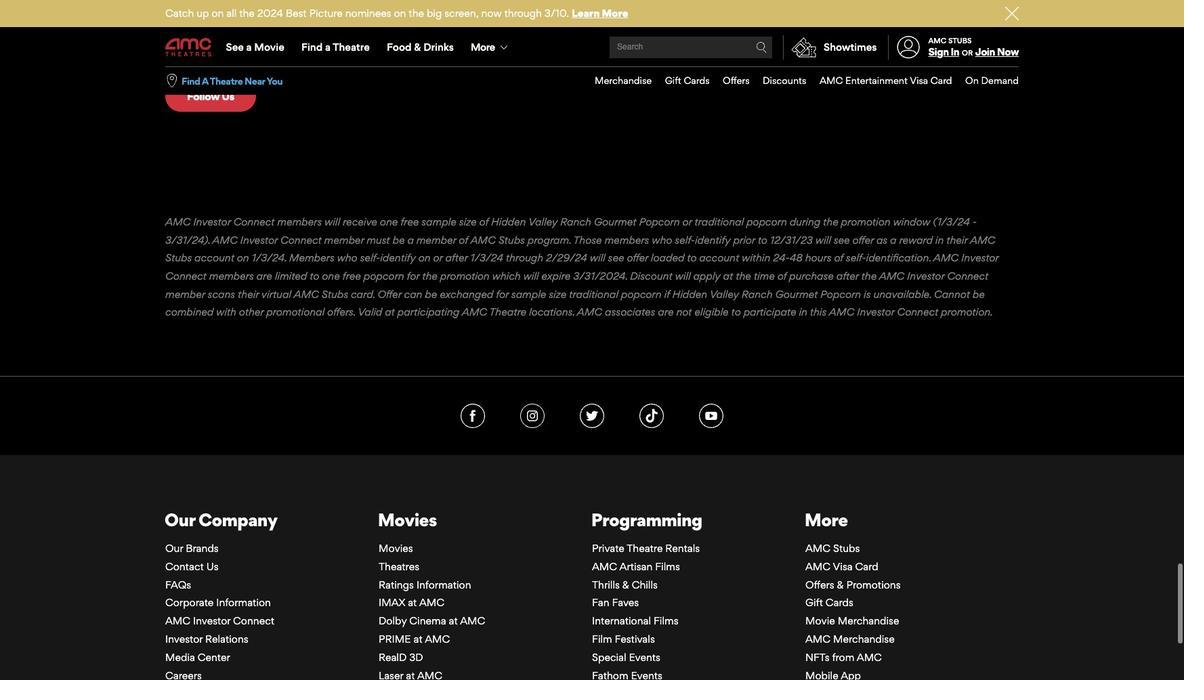 Task type: describe. For each thing, give the bounding box(es) containing it.
0 vertical spatial us
[[222, 88, 234, 101]]

on left 1/3/24.
[[237, 250, 249, 263]]

1 vertical spatial valley
[[710, 286, 739, 299]]

0 horizontal spatial be
[[393, 232, 405, 245]]

2 account from the left
[[699, 250, 739, 263]]

offers inside amc stubs amc visa card offers & promotions gift cards movie merchandise amc merchandise nfts from amc
[[805, 577, 834, 590]]

amc down '(1/3/24'
[[933, 250, 959, 263]]

1 horizontal spatial traditional
[[695, 214, 744, 227]]

submit search icon image
[[756, 42, 767, 53]]

those
[[573, 232, 602, 245]]

our for our brands contact us faqs corporate information amc investor connect investor relations media center
[[165, 540, 183, 553]]

food & drinks
[[387, 41, 454, 54]]

entertainment
[[845, 75, 908, 86]]

amc inside our brands contact us faqs corporate information amc investor connect investor relations media center
[[165, 613, 190, 626]]

amc down -
[[970, 232, 995, 245]]

apply
[[693, 268, 721, 281]]

amc down dolby cinema at amc link
[[425, 631, 450, 644]]

amc up amc visa card link
[[805, 540, 831, 553]]

offers & promotions link
[[805, 577, 901, 590]]

find for find a theatre
[[301, 41, 323, 54]]

1 vertical spatial their
[[238, 286, 259, 299]]

our for our company
[[164, 507, 195, 529]]

screen,
[[445, 7, 479, 20]]

investor up 1/3/24.
[[240, 232, 278, 245]]

0 vertical spatial films
[[655, 559, 680, 572]]

showtimes link
[[783, 35, 877, 60]]

offers,
[[367, 12, 405, 28]]

from
[[832, 650, 854, 662]]

on right nominees
[[394, 7, 406, 20]]

of up exchanged
[[459, 232, 468, 245]]

the up can
[[422, 268, 437, 281]]

participate
[[744, 304, 796, 317]]

will left receive
[[325, 214, 340, 227]]

amc down "3/31/2024." on the top
[[577, 304, 602, 317]]

gain
[[602, 0, 630, 5]]

in
[[951, 45, 959, 58]]

0 vertical spatial popcorn
[[639, 214, 680, 227]]

amc down the showtimes link at top
[[820, 75, 843, 86]]

the up is
[[861, 268, 877, 281]]

on left "all"
[[212, 7, 224, 20]]

nfts
[[805, 650, 830, 662]]

investor up 3/31/24).
[[193, 214, 231, 227]]

0 horizontal spatial ranch
[[560, 214, 591, 227]]

not
[[676, 304, 692, 317]]

scans
[[208, 286, 235, 299]]

theatre inside private theatre rentals amc artisan films thrills & chills fan faves international films film festivals special events
[[627, 540, 663, 553]]

a right must
[[407, 232, 414, 245]]

0 vertical spatial members
[[277, 214, 322, 227]]

0 vertical spatial promotion
[[841, 214, 891, 227]]

1 vertical spatial sample
[[511, 286, 546, 299]]

amc up 3/31/24).
[[165, 214, 191, 227]]

imax at amc link
[[379, 595, 444, 608]]

events
[[629, 650, 660, 662]]

which
[[492, 268, 521, 281]]

0 horizontal spatial member
[[165, 286, 205, 299]]

cinema
[[409, 613, 446, 626]]

connect up 'members' in the left top of the page
[[280, 232, 322, 245]]

1 vertical spatial films
[[654, 613, 678, 626]]

0 horizontal spatial after
[[445, 250, 468, 263]]

gift inside amc stubs amc visa card offers & promotions gift cards movie merchandise amc merchandise nfts from amc
[[805, 595, 823, 608]]

the right "all"
[[239, 7, 255, 20]]

0 vertical spatial gift cards link
[[652, 67, 710, 95]]

can
[[404, 286, 422, 299]]

dolby cinema at amc link
[[379, 613, 485, 626]]

faves
[[612, 595, 639, 608]]

0 vertical spatial through
[[504, 7, 542, 20]]

more down gain
[[602, 7, 628, 20]]

offers inside menu
[[723, 75, 750, 86]]

amc right "this"
[[829, 304, 854, 317]]

1 vertical spatial offer
[[627, 250, 648, 263]]

gift cards
[[665, 75, 710, 86]]

our brands link
[[165, 540, 219, 553]]

1 vertical spatial gift cards link
[[805, 595, 853, 608]]

amc inside private theatre rentals amc artisan films thrills & chills fan faves international films film festivals special events
[[592, 559, 617, 572]]

fan faves link
[[592, 595, 639, 608]]

1 vertical spatial size
[[549, 286, 566, 299]]

movie inside menu
[[254, 41, 284, 54]]

a down news,
[[325, 41, 331, 54]]

amc down "identification."
[[879, 268, 904, 281]]

food & drinks link
[[378, 28, 462, 66]]

0 horizontal spatial hidden
[[491, 214, 526, 227]]

0 vertical spatial valley
[[528, 214, 558, 227]]

on demand
[[965, 75, 1019, 86]]

to down 'members' in the left top of the page
[[310, 268, 319, 281]]

promotion.
[[941, 304, 993, 317]]

annual
[[718, 0, 758, 5]]

1 horizontal spatial member
[[324, 232, 364, 245]]

will up "3/31/2024." on the top
[[590, 250, 605, 263]]

ratings information link
[[379, 577, 471, 590]]

a right see
[[246, 41, 252, 54]]

amc stubs amc visa card offers & promotions gift cards movie merchandise amc merchandise nfts from amc
[[805, 540, 901, 662]]

1 horizontal spatial who
[[652, 232, 672, 245]]

1 vertical spatial gourmet
[[775, 286, 818, 299]]

now
[[481, 7, 502, 20]]

investor up "investor relations" link
[[193, 613, 230, 626]]

hours
[[805, 250, 832, 263]]

window
[[893, 214, 930, 227]]

amc merchandise link
[[805, 631, 895, 644]]

1 vertical spatial who
[[337, 250, 357, 263]]

prime
[[379, 631, 411, 644]]

offers.
[[327, 304, 355, 317]]

to right prior
[[758, 232, 767, 245]]

follow
[[187, 88, 220, 101]]

sign in button
[[928, 45, 959, 58]]

1 vertical spatial merchandise
[[838, 613, 899, 626]]

1 vertical spatial free
[[343, 268, 361, 281]]

with
[[216, 304, 236, 317]]

to right the eligible
[[731, 304, 741, 317]]

will down loaded
[[675, 268, 691, 281]]

the left time
[[736, 268, 751, 281]]

0 vertical spatial popcorn
[[746, 214, 787, 227]]

at right apply
[[723, 268, 733, 281]]

time
[[754, 268, 775, 281]]

1 horizontal spatial are
[[658, 304, 674, 317]]

find a theatre near you
[[182, 75, 283, 86]]

investor up 'media'
[[165, 631, 203, 644]]

footer containing our company
[[0, 374, 1184, 680]]

0 vertical spatial sample
[[422, 214, 456, 227]]

0 horizontal spatial are
[[256, 268, 272, 281]]

theatre inside menu
[[333, 41, 370, 54]]

amc up nfts
[[805, 631, 831, 644]]

private theatre rentals amc artisan films thrills & chills fan faves international films film festivals special events
[[592, 540, 700, 662]]

1 horizontal spatial learn
[[624, 65, 651, 78]]

amc down amc stubs link
[[805, 559, 831, 572]]

investor up the unavailable.
[[907, 268, 945, 281]]

or inside "amc stubs sign in or join now"
[[962, 48, 973, 58]]

connect down 3/31/24).
[[165, 268, 207, 281]]

& inside amc stubs amc visa card offers & promotions gift cards movie merchandise amc merchandise nfts from amc
[[837, 577, 844, 590]]

discounts
[[763, 75, 806, 86]]

0 horizontal spatial identify
[[380, 250, 416, 263]]

festivals
[[615, 631, 655, 644]]

see
[[226, 41, 244, 54]]

amc down exchanged
[[462, 304, 487, 317]]

cookie consent banner dialog
[[0, 644, 1184, 680]]

0 horizontal spatial self-
[[360, 250, 380, 263]]

private theatre rentals link
[[592, 540, 700, 553]]

will up hours on the top of page
[[815, 232, 831, 245]]

connect up cannot
[[947, 268, 988, 281]]

-
[[973, 214, 977, 227]]

thrills & chills link
[[592, 577, 658, 590]]

eligible
[[695, 304, 729, 317]]

sign in or join amc stubs element
[[888, 28, 1019, 66]]

1 vertical spatial members
[[605, 232, 649, 245]]

interviews,
[[467, 12, 532, 28]]

1 vertical spatial learn more link
[[602, 56, 701, 87]]

amc right from
[[857, 650, 882, 662]]

programming
[[591, 507, 702, 529]]

of right hours on the top of page
[[834, 250, 843, 263]]

will right which
[[523, 268, 539, 281]]

virtual
[[261, 286, 291, 299]]

connect down the unavailable.
[[897, 304, 938, 317]]

1 horizontal spatial self-
[[675, 232, 695, 245]]

1 horizontal spatial after
[[836, 268, 859, 281]]

on
[[965, 75, 979, 86]]

cannot
[[934, 286, 970, 299]]

chills
[[632, 577, 658, 590]]

connect up 1/3/24.
[[233, 214, 275, 227]]

3/31/24).
[[165, 232, 210, 245]]

at up 3d
[[414, 631, 423, 644]]

discount
[[630, 268, 672, 281]]

follow us
[[187, 88, 234, 101]]

2 horizontal spatial be
[[973, 286, 985, 299]]

2 vertical spatial merchandise
[[833, 631, 895, 644]]

near
[[245, 75, 265, 86]]

international
[[592, 613, 651, 626]]

at down 'offer'
[[385, 304, 395, 317]]

limited
[[275, 268, 307, 281]]

amc right 3/31/24).
[[212, 232, 238, 245]]

of right time
[[777, 268, 787, 281]]

stubs down 3/31/24).
[[165, 250, 192, 263]]

menu containing merchandise
[[582, 67, 1019, 95]]

investor down -
[[961, 250, 999, 263]]

visa inside amc entertainment visa card link
[[910, 75, 928, 86]]

amc up 1/3/24
[[470, 232, 496, 245]]

amc facebook image
[[461, 402, 485, 427]]

2 vertical spatial popcorn
[[621, 286, 662, 299]]

2 vertical spatial for
[[496, 286, 509, 299]]

participating
[[397, 304, 459, 317]]

1 horizontal spatial for
[[407, 268, 420, 281]]

of up 1/3/24
[[479, 214, 488, 227]]

presentations,
[[602, 12, 688, 28]]

more down search the amc website text field
[[653, 65, 680, 78]]

showtimes image
[[784, 35, 824, 60]]

nominees
[[345, 7, 391, 20]]

up
[[197, 7, 209, 20]]

investor down is
[[857, 304, 894, 317]]

information inside the movies theatres ratings information imax at amc dolby cinema at amc prime at amc reald 3d
[[417, 577, 471, 590]]

on up can
[[418, 250, 431, 263]]

24-
[[773, 250, 790, 263]]

news,
[[329, 12, 364, 28]]

cards inside menu
[[684, 75, 710, 86]]

0 vertical spatial in
[[935, 232, 944, 245]]

a right the as
[[890, 232, 897, 245]]

nfts from amc link
[[805, 650, 882, 662]]

0 horizontal spatial members
[[209, 268, 254, 281]]

1 horizontal spatial offer
[[852, 232, 874, 245]]

prior
[[733, 232, 755, 245]]

for inside for movie news, offers, exclusive interviews, trailers and more.​
[[268, 12, 285, 28]]

program.
[[528, 232, 571, 245]]

theatres
[[379, 559, 419, 572]]

search the AMC website text field
[[615, 42, 756, 52]]



Task type: locate. For each thing, give the bounding box(es) containing it.
stubs up 1/3/24
[[498, 232, 525, 245]]

us down find a theatre near you button
[[222, 88, 234, 101]]

1 horizontal spatial ranch
[[742, 286, 773, 299]]

1 horizontal spatial us
[[222, 88, 234, 101]]

1 horizontal spatial popcorn
[[820, 286, 861, 299]]

movies up movies "link"
[[378, 507, 437, 529]]

international films link
[[592, 613, 678, 626]]

purchase
[[789, 268, 834, 281]]

showtimes
[[824, 41, 877, 54]]

amc inside "amc stubs sign in or join now"
[[928, 36, 947, 45]]

find a theatre near you button
[[182, 74, 283, 87]]

0 vertical spatial card
[[931, 75, 952, 86]]

popcorn up 'offer'
[[364, 268, 404, 281]]

1 vertical spatial promotion
[[440, 268, 490, 281]]

find left a
[[182, 75, 200, 86]]

0 horizontal spatial in
[[799, 304, 807, 317]]

expire
[[541, 268, 571, 281]]

see a movie link
[[217, 28, 293, 66]]

2 horizontal spatial or
[[962, 48, 973, 58]]

and
[[778, 12, 801, 28], [165, 35, 188, 51]]

amc investor connect link
[[165, 613, 274, 626]]

0 vertical spatial movies
[[378, 507, 437, 529]]

in left "this"
[[799, 304, 807, 317]]

0 vertical spatial their
[[946, 232, 968, 245]]

1 horizontal spatial members
[[277, 214, 322, 227]]

cards inside amc stubs amc visa card offers & promotions gift cards movie merchandise amc merchandise nfts from amc
[[826, 595, 853, 608]]

find for find a theatre near you
[[182, 75, 200, 86]]

0 horizontal spatial for
[[268, 12, 285, 28]]

discounts link
[[750, 67, 806, 95]]

1 horizontal spatial find
[[301, 41, 323, 54]]

for down which
[[496, 286, 509, 299]]

investor relations link
[[165, 631, 248, 644]]

stubs up amc visa card link
[[833, 540, 860, 553]]

0 vertical spatial for
[[268, 12, 285, 28]]

who right 'members' in the left top of the page
[[337, 250, 357, 263]]

0 horizontal spatial account
[[194, 250, 234, 263]]

self-
[[675, 232, 695, 245], [360, 250, 380, 263], [846, 250, 866, 263]]

films down rentals
[[655, 559, 680, 572]]

gift down search the amc website text field
[[665, 75, 681, 86]]

offers down amc visa card link
[[805, 577, 834, 590]]

card.
[[351, 286, 375, 299]]

visa down user profile image
[[910, 75, 928, 86]]

1 vertical spatial or
[[682, 214, 692, 227]]

on
[[212, 7, 224, 20], [394, 7, 406, 20], [237, 250, 249, 263], [418, 250, 431, 263]]

connect inside our brands contact us faqs corporate information amc investor connect investor relations media center
[[233, 613, 274, 626]]

prime at amc link
[[379, 631, 450, 644]]

amc up thrills
[[592, 559, 617, 572]]

0 vertical spatial identify
[[695, 232, 731, 245]]

1 vertical spatial ranch
[[742, 286, 773, 299]]

free up card.
[[343, 268, 361, 281]]

more inside button
[[471, 41, 495, 53]]

meeting
[[880, 0, 930, 5]]

visa
[[910, 75, 928, 86], [833, 559, 853, 572]]

promotional
[[266, 304, 325, 317]]

picture
[[309, 7, 343, 20]]

ranch
[[560, 214, 591, 227], [742, 286, 773, 299]]

1 vertical spatial find
[[182, 75, 200, 86]]

demand
[[981, 75, 1019, 86]]

movies inside the movies theatres ratings information imax at amc dolby cinema at amc prime at amc reald 3d
[[379, 540, 413, 553]]

1 vertical spatial cards
[[826, 595, 853, 608]]

0 vertical spatial cards
[[684, 75, 710, 86]]

theatre down news,
[[333, 41, 370, 54]]

this
[[810, 304, 827, 317]]

stubs inside "amc stubs sign in or join now"
[[948, 36, 972, 45]]

0 horizontal spatial traditional
[[569, 286, 618, 299]]

more.​ down '@amctheatres'
[[192, 35, 227, 51]]

their down '(1/3/24'
[[946, 232, 968, 245]]

popcorn
[[639, 214, 680, 227], [820, 286, 861, 299]]

be right can
[[425, 286, 437, 299]]

shareholder
[[805, 0, 876, 5]]

merchandise inside menu
[[595, 75, 652, 86]]

1 vertical spatial and
[[165, 35, 188, 51]]

more up amc stubs link
[[805, 507, 848, 529]]

film
[[592, 631, 612, 644]]

amc logo image
[[165, 38, 213, 57], [165, 38, 213, 57]]

and inside gain access to our annual report, shareholder meeting info, presentations, press releases and more.​
[[778, 12, 801, 28]]

0 horizontal spatial gift
[[665, 75, 681, 86]]

amc up promotional
[[294, 286, 319, 299]]

or up exchanged
[[433, 250, 443, 263]]

0 vertical spatial find
[[301, 41, 323, 54]]

who
[[652, 232, 672, 245], [337, 250, 357, 263]]

at right imax
[[408, 595, 417, 608]]

1 vertical spatial menu
[[582, 67, 1019, 95]]

0 vertical spatial visa
[[910, 75, 928, 86]]

and down catch in the left top of the page
[[165, 35, 188, 51]]

media
[[165, 650, 195, 662]]

self- down must
[[360, 250, 380, 263]]

0 horizontal spatial movie
[[254, 41, 284, 54]]

menu
[[165, 28, 1019, 66], [582, 67, 1019, 95]]

theatre down which
[[489, 304, 526, 317]]

or up loaded
[[682, 214, 692, 227]]

2/29/24
[[546, 250, 587, 263]]

amc stubs link
[[805, 540, 860, 553]]

more down interviews,
[[471, 41, 495, 53]]

card inside amc entertainment visa card link
[[931, 75, 952, 86]]

stubs inside amc stubs amc visa card offers & promotions gift cards movie merchandise amc merchandise nfts from amc
[[833, 540, 860, 553]]

private
[[592, 540, 624, 553]]

within
[[742, 250, 770, 263]]

associates
[[605, 304, 655, 317]]

and inside for movie news, offers, exclusive interviews, trailers and more.​
[[165, 35, 188, 51]]

gourmet down purchase
[[775, 286, 818, 299]]

& inside private theatre rentals amc artisan films thrills & chills fan faves international films film festivals special events
[[622, 577, 629, 590]]

& down amc visa card link
[[837, 577, 844, 590]]

dolby
[[379, 613, 407, 626]]

us
[[222, 88, 234, 101], [206, 559, 218, 572]]

1 vertical spatial popcorn
[[820, 286, 861, 299]]

1 horizontal spatial sample
[[511, 286, 546, 299]]

after left 1/3/24
[[445, 250, 468, 263]]

1 vertical spatial after
[[836, 268, 859, 281]]

receive
[[343, 214, 377, 227]]

0 horizontal spatial or
[[433, 250, 443, 263]]

find down movie on the top of page
[[301, 41, 323, 54]]

theatre inside button
[[210, 75, 243, 86]]

special
[[592, 650, 626, 662]]

1 vertical spatial identify
[[380, 250, 416, 263]]

popcorn down discount
[[621, 286, 662, 299]]

catch
[[165, 7, 194, 20]]

member down receive
[[324, 232, 364, 245]]

offer
[[378, 286, 401, 299]]

if
[[664, 286, 670, 299]]

films
[[655, 559, 680, 572], [654, 613, 678, 626]]

join
[[975, 45, 995, 58]]

members right 'those'
[[605, 232, 649, 245]]

thrills
[[592, 577, 620, 590]]

1 horizontal spatial offers
[[805, 577, 834, 590]]

our company
[[164, 507, 277, 529]]

2 horizontal spatial popcorn
[[746, 214, 787, 227]]

find a theatre link
[[293, 28, 378, 66]]

0 horizontal spatial one
[[322, 268, 340, 281]]

0 horizontal spatial sample
[[422, 214, 456, 227]]

ranch up 'those'
[[560, 214, 591, 227]]

more.​ down 'shareholder'
[[805, 12, 840, 28]]

0 horizontal spatial gourmet
[[594, 214, 636, 227]]

cards down search the amc website text field
[[684, 75, 710, 86]]

0 horizontal spatial more.​
[[192, 35, 227, 51]]

more.​ inside for movie news, offers, exclusive interviews, trailers and more.​
[[192, 35, 227, 51]]

amc right cinema
[[460, 613, 485, 626]]

0 vertical spatial free
[[400, 214, 419, 227]]

1 horizontal spatial cards
[[826, 595, 853, 608]]

movie inside amc stubs amc visa card offers & promotions gift cards movie merchandise amc merchandise nfts from amc
[[805, 613, 835, 626]]

or
[[962, 48, 973, 58], [682, 214, 692, 227], [433, 250, 443, 263]]

hidden up not
[[672, 286, 707, 299]]

combined
[[165, 304, 214, 317]]

merchandise link
[[582, 67, 652, 95]]

amc investor connect members will receive one free sample size of hidden valley ranch gourmet popcorn or traditional popcorn during the promotion window (1/3/24 - 3/31/24). amc investor connect member must be a member of amc stubs program. those members who self-identify prior to 12/31/23 will see offer as a reward in their amc stubs account on 1/3/24. members who self-identify on or after 1/3/24 through 2/29/24 will see offer loaded to account within 24-48 hours of self-identification. amc investor connect members are limited to one free popcorn for the promotion which will expire 3/31/2024. discount will apply at the time of purchase after the amc investor connect member scans their virtual amc stubs card. offer can be exchanged for sample size traditional popcorn if hidden valley ranch gourmet popcorn is unavailable. cannot be combined with other promotional offers. valid at participating amc theatre locations. amc associates are not eligible to participate in this amc investor connect promotion.
[[165, 214, 999, 317]]

through inside amc investor connect members will receive one free sample size of hidden valley ranch gourmet popcorn or traditional popcorn during the promotion window (1/3/24 - 3/31/24). amc investor connect member must be a member of amc stubs program. those members who self-identify prior to 12/31/23 will see offer as a reward in their amc stubs account on 1/3/24. members who self-identify on or after 1/3/24 through 2/29/24 will see offer loaded to account within 24-48 hours of self-identification. amc investor connect members are limited to one free popcorn for the promotion which will expire 3/31/2024. discount will apply at the time of purchase after the amc investor connect member scans their virtual amc stubs card. offer can be exchanged for sample size traditional popcorn if hidden valley ranch gourmet popcorn is unavailable. cannot be combined with other promotional offers. valid at participating amc theatre locations. amc associates are not eligible to participate in this amc investor connect promotion.
[[506, 250, 543, 263]]

and down the report,
[[778, 12, 801, 28]]

more.​ inside gain access to our annual report, shareholder meeting info, presentations, press releases and more.​
[[805, 12, 840, 28]]

catch up on all the 2024 best picture nominees on the big screen, now through 3/10. learn more
[[165, 7, 628, 20]]

1 vertical spatial through
[[506, 250, 543, 263]]

1 vertical spatial see
[[608, 250, 624, 263]]

0 vertical spatial learn more link
[[572, 7, 628, 20]]

valley up "program."
[[528, 214, 558, 227]]

1 horizontal spatial &
[[622, 577, 629, 590]]

gift cards link
[[652, 67, 710, 95], [805, 595, 853, 608]]

the left big
[[409, 7, 424, 20]]

2 horizontal spatial self-
[[846, 250, 866, 263]]

movies for movies theatres ratings information imax at amc dolby cinema at amc prime at amc reald 3d
[[379, 540, 413, 553]]

1 horizontal spatial in
[[935, 232, 944, 245]]

account up apply
[[699, 250, 739, 263]]

the right 'during'
[[823, 214, 838, 227]]

unavailable.
[[873, 286, 931, 299]]

contact
[[165, 559, 204, 572]]

1 vertical spatial visa
[[833, 559, 853, 572]]

find inside menu
[[301, 41, 323, 54]]

1 horizontal spatial and
[[778, 12, 801, 28]]

0 vertical spatial gift
[[665, 75, 681, 86]]

identify
[[695, 232, 731, 245], [380, 250, 416, 263]]

1 vertical spatial for
[[407, 268, 420, 281]]

as
[[876, 232, 888, 245]]

movie down the 2024 at the left top
[[254, 41, 284, 54]]

learn more link down gain
[[572, 7, 628, 20]]

2 vertical spatial members
[[209, 268, 254, 281]]

1 horizontal spatial one
[[380, 214, 398, 227]]

2 horizontal spatial members
[[605, 232, 649, 245]]

3d
[[409, 650, 423, 662]]

2 horizontal spatial member
[[416, 232, 456, 245]]

0 horizontal spatial promotion
[[440, 268, 490, 281]]

amc twitter image
[[580, 402, 604, 427], [580, 402, 604, 427]]

menu up 'merchandise' link
[[165, 28, 1019, 66]]

0 horizontal spatial see
[[608, 250, 624, 263]]

1 horizontal spatial gourmet
[[775, 286, 818, 299]]

special events link
[[592, 650, 660, 662]]

1 horizontal spatial free
[[400, 214, 419, 227]]

amc tiktok image
[[639, 402, 664, 427]]

1 vertical spatial information
[[216, 595, 271, 608]]

cards up movie merchandise link
[[826, 595, 853, 608]]

popcorn up prior
[[746, 214, 787, 227]]

1 horizontal spatial their
[[946, 232, 968, 245]]

ranch down time
[[742, 286, 773, 299]]

3/10.
[[545, 7, 569, 20]]

0 vertical spatial see
[[834, 232, 850, 245]]

to inside gain access to our annual report, shareholder meeting info, presentations, press releases and more.​
[[679, 0, 691, 5]]

0 vertical spatial movie
[[254, 41, 284, 54]]

connect
[[233, 214, 275, 227], [280, 232, 322, 245], [165, 268, 207, 281], [947, 268, 988, 281], [897, 304, 938, 317], [233, 613, 274, 626]]

card
[[931, 75, 952, 86], [855, 559, 878, 572]]

free
[[400, 214, 419, 227], [343, 268, 361, 281]]

offer left the as
[[852, 232, 874, 245]]

traditional down "3/31/2024." on the top
[[569, 286, 618, 299]]

0 horizontal spatial offer
[[627, 250, 648, 263]]

12/31/23
[[770, 232, 813, 245]]

gourmet up 'those'
[[594, 214, 636, 227]]

movies for movies
[[378, 507, 437, 529]]

follow us link
[[165, 79, 256, 111]]

information inside our brands contact us faqs corporate information amc investor connect investor relations media center
[[216, 595, 271, 608]]

0 vertical spatial after
[[445, 250, 468, 263]]

user profile image
[[889, 36, 927, 59]]

1 horizontal spatial identify
[[695, 232, 731, 245]]

0 vertical spatial ranch
[[560, 214, 591, 227]]

1 horizontal spatial card
[[931, 75, 952, 86]]

card down sign in button
[[931, 75, 952, 86]]

releases
[[726, 12, 775, 28]]

1 vertical spatial popcorn
[[364, 268, 404, 281]]

amc facebook image
[[461, 402, 485, 427]]

to left our
[[679, 0, 691, 5]]

0 vertical spatial our
[[164, 507, 195, 529]]

0 horizontal spatial size
[[459, 214, 477, 227]]

now
[[997, 45, 1019, 58]]

gift inside menu
[[665, 75, 681, 86]]

1 vertical spatial offers
[[805, 577, 834, 590]]

promotion up exchanged
[[440, 268, 490, 281]]

movie merchandise link
[[805, 613, 899, 626]]

offers link
[[710, 67, 750, 95]]

1 horizontal spatial account
[[699, 250, 739, 263]]

amc instagram image
[[520, 402, 545, 427], [520, 402, 545, 427]]

1 vertical spatial traditional
[[569, 286, 618, 299]]

amc up dolby cinema at amc link
[[419, 595, 444, 608]]

media center link
[[165, 650, 230, 662]]

is
[[864, 286, 871, 299]]

theatre inside amc investor connect members will receive one free sample size of hidden valley ranch gourmet popcorn or traditional popcorn during the promotion window (1/3/24 - 3/31/24). amc investor connect member must be a member of amc stubs program. those members who self-identify prior to 12/31/23 will see offer as a reward in their amc stubs account on 1/3/24. members who self-identify on or after 1/3/24 through 2/29/24 will see offer loaded to account within 24-48 hours of self-identification. amc investor connect members are limited to one free popcorn for the promotion which will expire 3/31/2024. discount will apply at the time of purchase after the amc investor connect member scans their virtual amc stubs card. offer can be exchanged for sample size traditional popcorn if hidden valley ranch gourmet popcorn is unavailable. cannot be combined with other promotional offers. valid at participating amc theatre locations. amc associates are not eligible to participate in this amc investor connect promotion.
[[489, 304, 526, 317]]

amc up sign
[[928, 36, 947, 45]]

a
[[202, 75, 208, 86]]

movie
[[288, 12, 326, 28]]

movies up theatres
[[379, 540, 413, 553]]

0 vertical spatial offer
[[852, 232, 874, 245]]

amc tiktok image
[[639, 402, 664, 427]]

learn right 3/10.
[[572, 7, 600, 20]]

cards
[[684, 75, 710, 86], [826, 595, 853, 608]]

1/3/24
[[470, 250, 503, 263]]

imax
[[379, 595, 405, 608]]

member up combined
[[165, 286, 205, 299]]

footer
[[0, 374, 1184, 680]]

merchandise
[[595, 75, 652, 86], [838, 613, 899, 626], [833, 631, 895, 644]]

1 vertical spatial hidden
[[672, 286, 707, 299]]

our up our brands link
[[164, 507, 195, 529]]

loaded
[[651, 250, 684, 263]]

merchandise left gift cards
[[595, 75, 652, 86]]

us inside our brands contact us faqs corporate information amc investor connect investor relations media center
[[206, 559, 218, 572]]

find inside button
[[182, 75, 200, 86]]

stubs up the offers.
[[322, 286, 348, 299]]

during
[[790, 214, 820, 227]]

contact us link
[[165, 559, 218, 572]]

1 horizontal spatial hidden
[[672, 286, 707, 299]]

to up apply
[[687, 250, 697, 263]]

find a theatre
[[301, 41, 370, 54]]

merchandise up amc merchandise link
[[838, 613, 899, 626]]

one down 'members' in the left top of the page
[[322, 268, 340, 281]]

1 account from the left
[[194, 250, 234, 263]]

for left 'best' at the left of page
[[268, 12, 285, 28]]

of
[[479, 214, 488, 227], [459, 232, 468, 245], [834, 250, 843, 263], [777, 268, 787, 281]]

0 horizontal spatial cards
[[684, 75, 710, 86]]

card inside amc stubs amc visa card offers & promotions gift cards movie merchandise amc merchandise nfts from amc
[[855, 559, 878, 572]]

1 horizontal spatial or
[[682, 214, 692, 227]]

size up 1/3/24
[[459, 214, 477, 227]]

1 horizontal spatial movie
[[805, 613, 835, 626]]

0 vertical spatial learn
[[572, 7, 600, 20]]

investor
[[193, 214, 231, 227], [240, 232, 278, 245], [961, 250, 999, 263], [907, 268, 945, 281], [857, 304, 894, 317], [193, 613, 230, 626], [165, 631, 203, 644]]

reald 3d link
[[379, 650, 423, 662]]

at right cinema
[[449, 613, 458, 626]]

their up the other
[[238, 286, 259, 299]]

artisan
[[620, 559, 653, 572]]

0 horizontal spatial their
[[238, 286, 259, 299]]

0 vertical spatial size
[[459, 214, 477, 227]]

1 horizontal spatial size
[[549, 286, 566, 299]]

& inside menu
[[414, 41, 421, 54]]

gift
[[665, 75, 681, 86], [805, 595, 823, 608]]

0 horizontal spatial gift cards link
[[652, 67, 710, 95]]

1 vertical spatial one
[[322, 268, 340, 281]]

gain access to our annual report, shareholder meeting info, presentations, press releases and more.​
[[602, 0, 960, 28]]

or right in
[[962, 48, 973, 58]]

be
[[393, 232, 405, 245], [425, 286, 437, 299], [973, 286, 985, 299]]

0 vertical spatial merchandise
[[595, 75, 652, 86]]

1 horizontal spatial be
[[425, 286, 437, 299]]

menu containing more
[[165, 28, 1019, 66]]

amc youtube image
[[699, 402, 723, 427], [699, 402, 723, 427]]

our inside our brands contact us faqs corporate information amc investor connect investor relations media center
[[165, 540, 183, 553]]

merchandise down movie merchandise link
[[833, 631, 895, 644]]

visa inside amc stubs amc visa card offers & promotions gift cards movie merchandise amc merchandise nfts from amc
[[833, 559, 853, 572]]

through right now
[[504, 7, 542, 20]]



Task type: vqa. For each thing, say whether or not it's contained in the screenshot.
MENU ITEM
no



